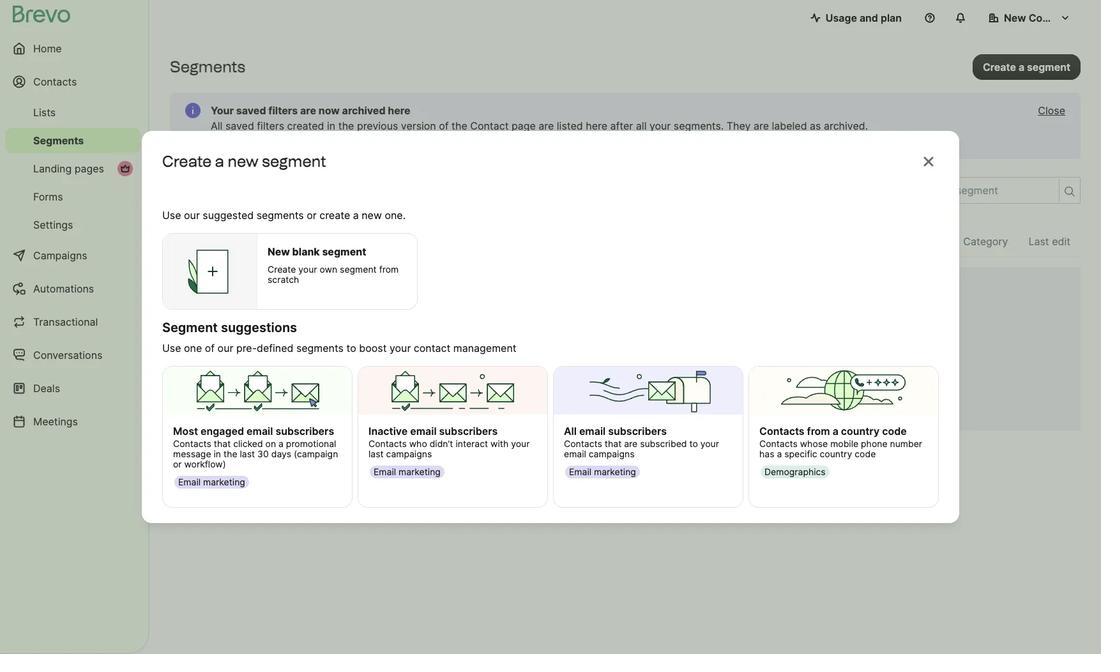 Task type: vqa. For each thing, say whether or not it's contained in the screenshot.
statuses associated with list box containing All statuses
no



Task type: describe. For each thing, give the bounding box(es) containing it.
email inside inactive email subscribers contacts who didn't interact with your last campaigns
[[410, 425, 437, 438]]

one.
[[385, 209, 406, 222]]

create a segment button
[[973, 54, 1081, 80]]

settings
[[33, 218, 73, 231]]

segment right own
[[340, 264, 377, 275]]

forms link
[[5, 184, 141, 210]]

and
[[860, 11, 878, 24]]

deals link
[[5, 373, 141, 404]]

from inside contacts from a country code contacts whose mobile phone number has a specific country code
[[807, 425, 830, 438]]

transactional link
[[5, 307, 141, 337]]

last inside most engaged email subscribers contacts that clicked on a promotional message in the last 30 days (campaign or workflow)
[[240, 449, 255, 460]]

are right page
[[539, 119, 554, 132]]

1 vertical spatial here
[[586, 119, 608, 132]]

subscribed
[[640, 438, 687, 449]]

1 vertical spatial saved
[[225, 119, 254, 132]]

inactive email subscribers contacts who didn't interact with your last campaigns
[[369, 425, 530, 460]]

read more about archived filters
[[211, 135, 368, 148]]

create a new segment
[[162, 152, 326, 171]]

segments inside segment suggestions use one of our pre-defined segments to boost your contact management
[[296, 342, 344, 355]]

demographics
[[765, 467, 826, 477]]

last
[[1029, 235, 1049, 248]]

close link
[[1038, 103, 1066, 118]]

conversations
[[33, 349, 102, 362]]

conversations link
[[5, 340, 141, 371]]

scratch
[[268, 274, 299, 285]]

labeled
[[772, 119, 807, 132]]

our inside segment suggestions use one of our pre-defined segments to boost your contact management
[[218, 342, 233, 355]]

landing pages
[[33, 162, 104, 175]]

one
[[184, 342, 202, 355]]

most
[[173, 425, 198, 438]]

1 vertical spatial create
[[606, 353, 637, 365]]

from inside the new blank segment create your own segment from scratch
[[379, 264, 399, 275]]

management
[[453, 342, 517, 355]]

marketing for all
[[594, 467, 636, 477]]

all inside your saved filters are now archived here all saved filters created in the previous version of the contact page are listed here after all your segments. they are labeled as archived.
[[211, 119, 223, 132]]

segment for segment
[[180, 235, 223, 248]]

a left segment.
[[640, 353, 646, 365]]

about
[[266, 135, 294, 148]]

contacts inside most engaged email subscribers contacts that clicked on a promotional message in the last 30 days (campaign or workflow)
[[173, 438, 211, 449]]

suggestions
[[221, 320, 297, 335]]

engaged
[[201, 425, 244, 438]]

marketing for most
[[203, 477, 245, 488]]

transactional
[[33, 316, 98, 328]]

company
[[1029, 11, 1076, 24]]

meetings
[[33, 415, 78, 428]]

inactive
[[369, 425, 408, 438]]

segments link
[[5, 128, 141, 153]]

suggested
[[203, 209, 254, 222]]

2 vertical spatial filters
[[341, 135, 368, 148]]

campaigns
[[33, 249, 87, 262]]

0 horizontal spatial code
[[855, 449, 876, 460]]

create for create a segment
[[983, 60, 1016, 73]]

usage
[[826, 11, 857, 24]]

a right has
[[777, 449, 782, 460]]

Search for a segment search field
[[890, 178, 1054, 203]]

your
[[211, 104, 234, 117]]

archived inside your saved filters are now archived here all saved filters created in the previous version of the contact page are listed here after all your segments. they are labeled as archived.
[[342, 104, 386, 117]]

use inside segment suggestions use one of our pre-defined segments to boost your contact management
[[162, 342, 181, 355]]

clicked
[[233, 438, 263, 449]]

forms
[[33, 190, 63, 203]]

blank
[[292, 245, 320, 258]]

email inside most engaged email subscribers contacts that clicked on a promotional message in the last 30 days (campaign or workflow)
[[247, 425, 273, 438]]

last edit
[[1029, 235, 1071, 248]]

usage and plan button
[[800, 5, 912, 31]]

days
[[271, 449, 291, 460]]

whose
[[800, 438, 828, 449]]

all inside the all email subscribers contacts that are subscribed to your email campaigns
[[564, 425, 577, 438]]

create a segment
[[983, 60, 1071, 73]]

email marketing for all
[[569, 467, 636, 477]]

lists link
[[5, 100, 141, 125]]

automations link
[[5, 273, 141, 304]]

segment inside button
[[1027, 60, 1071, 73]]

category
[[964, 235, 1008, 248]]

read more about archived filters link
[[211, 134, 383, 149]]

as
[[810, 119, 821, 132]]

settings link
[[5, 212, 141, 238]]

contacts link
[[5, 66, 141, 97]]

contacts inside the all email subscribers contacts that are subscribed to your email campaigns
[[564, 438, 602, 449]]

specific
[[785, 449, 817, 460]]

segment.
[[672, 353, 717, 365]]

1 vertical spatial filters
[[257, 119, 284, 132]]

who
[[409, 438, 427, 449]]

the for are
[[338, 119, 354, 132]]

please
[[572, 353, 604, 365]]

close
[[1038, 104, 1066, 117]]

that inside most engaged email subscribers contacts that clicked on a promotional message in the last 30 days (campaign or workflow)
[[214, 438, 231, 449]]

campaigns for inactive
[[386, 449, 432, 460]]

create for create
[[759, 360, 792, 372]]

alert containing your saved filters are now archived here
[[170, 93, 1081, 159]]

edit
[[1052, 235, 1071, 248]]

email marketing for most
[[178, 477, 245, 488]]

subscribers for inactive
[[439, 425, 498, 438]]

meetings link
[[5, 406, 141, 437]]

please create a new segment.
[[572, 353, 717, 365]]

a left the one.
[[353, 209, 359, 222]]

in for message
[[214, 449, 221, 460]]

use our suggested segments or create a new one.
[[162, 209, 406, 222]]

a down read
[[215, 152, 224, 171]]

they
[[727, 119, 751, 132]]

new company button
[[979, 5, 1081, 31]]

promotional
[[286, 438, 336, 449]]

0 horizontal spatial our
[[184, 209, 200, 222]]

defined
[[257, 342, 293, 355]]

more
[[238, 135, 263, 148]]

that inside the all email subscribers contacts that are subscribed to your email campaigns
[[605, 438, 622, 449]]

message
[[173, 449, 211, 460]]

usage and plan
[[826, 11, 902, 24]]

own
[[320, 264, 337, 275]]

on
[[265, 438, 276, 449]]

left___rvooi image
[[120, 164, 130, 174]]



Task type: locate. For each thing, give the bounding box(es) containing it.
contacts
[[33, 75, 77, 88], [760, 425, 805, 438], [173, 438, 211, 449], [369, 438, 407, 449], [564, 438, 602, 449], [760, 438, 798, 449]]

search image
[[1065, 187, 1075, 197]]

landing
[[33, 162, 72, 175]]

contacts from a country code contacts whose mobile phone number has a specific country code
[[760, 425, 923, 460]]

0 horizontal spatial email
[[178, 477, 201, 488]]

1 horizontal spatial to
[[690, 438, 698, 449]]

of right one
[[205, 342, 215, 355]]

deals
[[33, 382, 60, 395]]

0 vertical spatial in
[[327, 119, 335, 132]]

2 horizontal spatial marketing
[[594, 467, 636, 477]]

segments up landing
[[33, 134, 84, 147]]

0 vertical spatial new
[[228, 152, 259, 171]]

with
[[491, 438, 509, 449]]

new
[[1004, 11, 1026, 24], [268, 245, 290, 258]]

the inside most engaged email subscribers contacts that clicked on a promotional message in the last 30 days (campaign or workflow)
[[224, 449, 237, 460]]

in inside most engaged email subscribers contacts that clicked on a promotional message in the last 30 days (campaign or workflow)
[[214, 449, 221, 460]]

in inside your saved filters are now archived here all saved filters created in the previous version of the contact page are listed here after all your segments. they are labeled as archived.
[[327, 119, 335, 132]]

lists
[[33, 106, 56, 119]]

your inside segment suggestions use one of our pre-defined segments to boost your contact management
[[390, 342, 411, 355]]

your right the all on the right top of the page
[[650, 119, 671, 132]]

pre-
[[236, 342, 257, 355]]

segment up one
[[162, 320, 218, 335]]

to left boost
[[347, 342, 356, 355]]

new
[[228, 152, 259, 171], [362, 209, 382, 222], [649, 353, 669, 365]]

segment up close "link"
[[1027, 60, 1071, 73]]

new left 'blank'
[[268, 245, 290, 258]]

email marketing for inactive
[[374, 467, 441, 477]]

campaigns down inactive
[[386, 449, 432, 460]]

0 vertical spatial archived
[[342, 104, 386, 117]]

1 vertical spatial segment
[[162, 320, 218, 335]]

0 horizontal spatial that
[[214, 438, 231, 449]]

0 horizontal spatial new
[[268, 245, 290, 258]]

read
[[211, 135, 235, 148]]

interact
[[456, 438, 488, 449]]

use left suggested at the top left of the page
[[162, 209, 181, 222]]

email
[[247, 425, 273, 438], [410, 425, 437, 438], [579, 425, 606, 438], [564, 449, 586, 460]]

segment inside segment suggestions use one of our pre-defined segments to boost your contact management
[[162, 320, 218, 335]]

are up created
[[300, 104, 316, 117]]

1 horizontal spatial that
[[605, 438, 622, 449]]

subscribers up promotional in the left bottom of the page
[[276, 425, 334, 438]]

contact
[[414, 342, 451, 355]]

your inside the new blank segment create your own segment from scratch
[[299, 264, 317, 275]]

subscribers up subscribed
[[608, 425, 667, 438]]

0 vertical spatial create
[[320, 209, 350, 222]]

0 vertical spatial all
[[211, 119, 223, 132]]

1 vertical spatial country
[[820, 449, 852, 460]]

0 horizontal spatial email marketing
[[178, 477, 245, 488]]

segment down read more about archived filters link at top left
[[262, 152, 326, 171]]

of
[[439, 119, 449, 132], [205, 342, 215, 355]]

archived up previous
[[342, 104, 386, 117]]

workflow)
[[184, 459, 226, 470]]

a right on
[[279, 438, 284, 449]]

0 vertical spatial segments
[[170, 57, 245, 76]]

email for all
[[569, 467, 592, 477]]

1 vertical spatial of
[[205, 342, 215, 355]]

country right specific
[[820, 449, 852, 460]]

new left company in the right of the page
[[1004, 11, 1026, 24]]

filters down previous
[[341, 135, 368, 148]]

previous
[[357, 119, 398, 132]]

or
[[307, 209, 317, 222], [173, 459, 182, 470]]

1 horizontal spatial subscribers
[[439, 425, 498, 438]]

0 vertical spatial segments
[[257, 209, 304, 222]]

home
[[33, 42, 62, 55]]

campaigns inside the all email subscribers contacts that are subscribed to your email campaigns
[[589, 449, 635, 460]]

0 vertical spatial filters
[[268, 104, 298, 117]]

0 horizontal spatial here
[[388, 104, 410, 117]]

segment up own
[[322, 245, 366, 258]]

didn't
[[430, 438, 453, 449]]

or up 'blank'
[[307, 209, 317, 222]]

in down now
[[327, 119, 335, 132]]

or left workflow)
[[173, 459, 182, 470]]

email for inactive
[[374, 467, 396, 477]]

1 horizontal spatial in
[[327, 119, 335, 132]]

0 vertical spatial new
[[1004, 11, 1026, 24]]

email for most
[[178, 477, 201, 488]]

0 horizontal spatial segments
[[33, 134, 84, 147]]

landing pages link
[[5, 156, 141, 181]]

0 vertical spatial to
[[347, 342, 356, 355]]

create
[[320, 209, 350, 222], [606, 353, 637, 365]]

0 horizontal spatial new
[[228, 152, 259, 171]]

create button
[[683, 353, 869, 379]]

version
[[401, 119, 436, 132]]

0 horizontal spatial last
[[240, 449, 255, 460]]

segments up 'blank'
[[257, 209, 304, 222]]

archived down created
[[296, 135, 338, 148]]

the down now
[[338, 119, 354, 132]]

1 last from the left
[[240, 449, 255, 460]]

campaigns left subscribed
[[589, 449, 635, 460]]

segment
[[180, 235, 223, 248], [162, 320, 218, 335]]

our left suggested at the top left of the page
[[184, 209, 200, 222]]

2 horizontal spatial email
[[569, 467, 592, 477]]

to inside the all email subscribers contacts that are subscribed to your email campaigns
[[690, 438, 698, 449]]

are right "they"
[[754, 119, 769, 132]]

1 horizontal spatial campaigns
[[589, 449, 635, 460]]

all
[[636, 119, 647, 132]]

marketing
[[399, 467, 441, 477], [594, 467, 636, 477], [203, 477, 245, 488]]

from down the one.
[[379, 264, 399, 275]]

of inside segment suggestions use one of our pre-defined segments to boost your contact management
[[205, 342, 215, 355]]

mobile
[[831, 438, 859, 449]]

(campaign
[[294, 449, 338, 460]]

create
[[983, 60, 1016, 73], [162, 152, 212, 171], [268, 264, 296, 275], [759, 360, 792, 372]]

1 subscribers from the left
[[276, 425, 334, 438]]

0 horizontal spatial campaigns
[[386, 449, 432, 460]]

new down more
[[228, 152, 259, 171]]

2 that from the left
[[605, 438, 622, 449]]

marketing for inactive
[[399, 467, 441, 477]]

create for create a new segment
[[162, 152, 212, 171]]

segments
[[170, 57, 245, 76], [33, 134, 84, 147]]

segment for segment suggestions use one of our pre-defined segments to boost your contact management
[[162, 320, 218, 335]]

1 use from the top
[[162, 209, 181, 222]]

campaigns link
[[5, 240, 141, 271]]

new inside button
[[1004, 11, 1026, 24]]

the left contact
[[452, 119, 468, 132]]

1 horizontal spatial new
[[1004, 11, 1026, 24]]

1 vertical spatial our
[[218, 342, 233, 355]]

plan
[[881, 11, 902, 24]]

our
[[184, 209, 200, 222], [218, 342, 233, 355]]

subscribers
[[276, 425, 334, 438], [439, 425, 498, 438], [608, 425, 667, 438]]

subscribers for all
[[608, 425, 667, 438]]

most engaged email subscribers contacts that clicked on a promotional message in the last 30 days (campaign or workflow)
[[173, 425, 338, 470]]

that down engaged
[[214, 438, 231, 449]]

alert
[[170, 93, 1081, 159]]

created
[[287, 119, 324, 132]]

2 last from the left
[[369, 449, 384, 460]]

2 vertical spatial new
[[649, 353, 669, 365]]

the down engaged
[[224, 449, 237, 460]]

2 subscribers from the left
[[439, 425, 498, 438]]

segments right defined
[[296, 342, 344, 355]]

segment suggestions use one of our pre-defined segments to boost your contact management
[[162, 320, 517, 355]]

email marketing down the all email subscribers contacts that are subscribed to your email campaigns
[[569, 467, 636, 477]]

here up version in the top left of the page
[[388, 104, 410, 117]]

are left subscribed
[[624, 438, 638, 449]]

your inside your saved filters are now archived here all saved filters created in the previous version of the contact page are listed here after all your segments. they are labeled as archived.
[[650, 119, 671, 132]]

your right with
[[511, 438, 530, 449]]

to inside segment suggestions use one of our pre-defined segments to boost your contact management
[[347, 342, 356, 355]]

code left 'number'
[[855, 449, 876, 460]]

saved
[[236, 104, 266, 117], [225, 119, 254, 132]]

2 horizontal spatial subscribers
[[608, 425, 667, 438]]

1 vertical spatial or
[[173, 459, 182, 470]]

2 horizontal spatial email marketing
[[569, 467, 636, 477]]

page
[[512, 119, 536, 132]]

subscribers inside inactive email subscribers contacts who didn't interact with your last campaigns
[[439, 425, 498, 438]]

1 vertical spatial code
[[855, 449, 876, 460]]

a inside most engaged email subscribers contacts that clicked on a promotional message in the last 30 days (campaign or workflow)
[[279, 438, 284, 449]]

1 horizontal spatial new
[[362, 209, 382, 222]]

country up the phone
[[841, 425, 880, 438]]

0 horizontal spatial from
[[379, 264, 399, 275]]

the for subscribers
[[224, 449, 237, 460]]

1 vertical spatial new
[[268, 245, 290, 258]]

2 use from the top
[[162, 342, 181, 355]]

segments
[[257, 209, 304, 222], [296, 342, 344, 355]]

1 vertical spatial segments
[[33, 134, 84, 147]]

new inside the new blank segment create your own segment from scratch
[[268, 245, 290, 258]]

0 vertical spatial segment
[[180, 235, 223, 248]]

search button
[[1059, 178, 1080, 203]]

home link
[[5, 33, 141, 64]]

use
[[162, 209, 181, 222], [162, 342, 181, 355]]

0 vertical spatial from
[[379, 264, 399, 275]]

campaigns inside inactive email subscribers contacts who didn't interact with your last campaigns
[[386, 449, 432, 460]]

new for new blank segment create your own segment from scratch
[[268, 245, 290, 258]]

1 horizontal spatial marketing
[[399, 467, 441, 477]]

email marketing down workflow)
[[178, 477, 245, 488]]

code
[[882, 425, 907, 438], [855, 449, 876, 460]]

your right boost
[[390, 342, 411, 355]]

to right subscribed
[[690, 438, 698, 449]]

0 vertical spatial of
[[439, 119, 449, 132]]

segment down suggested at the top left of the page
[[180, 235, 223, 248]]

of inside your saved filters are now archived here all saved filters created in the previous version of the contact page are listed here after all your segments. they are labeled as archived.
[[439, 119, 449, 132]]

segments up your
[[170, 57, 245, 76]]

1 vertical spatial in
[[214, 449, 221, 460]]

your inside inactive email subscribers contacts who didn't interact with your last campaigns
[[511, 438, 530, 449]]

1 vertical spatial archived
[[296, 135, 338, 148]]

email marketing down who
[[374, 467, 441, 477]]

create right please
[[606, 353, 637, 365]]

subscribers up interact at left
[[439, 425, 498, 438]]

1 campaigns from the left
[[386, 449, 432, 460]]

in down engaged
[[214, 449, 221, 460]]

1 vertical spatial new
[[362, 209, 382, 222]]

a down new company button
[[1019, 60, 1025, 73]]

saved up more
[[225, 119, 254, 132]]

create inside the new blank segment create your own segment from scratch
[[268, 264, 296, 275]]

automations
[[33, 282, 94, 295]]

0 vertical spatial or
[[307, 209, 317, 222]]

subscribers inside most engaged email subscribers contacts that clicked on a promotional message in the last 30 days (campaign or workflow)
[[276, 425, 334, 438]]

0 vertical spatial our
[[184, 209, 200, 222]]

phone
[[861, 438, 888, 449]]

0 horizontal spatial marketing
[[203, 477, 245, 488]]

1 horizontal spatial or
[[307, 209, 317, 222]]

2 campaigns from the left
[[589, 449, 635, 460]]

a up mobile
[[833, 425, 839, 438]]

0 horizontal spatial of
[[205, 342, 215, 355]]

1 horizontal spatial last
[[369, 449, 384, 460]]

0 horizontal spatial create
[[320, 209, 350, 222]]

create up 'blank'
[[320, 209, 350, 222]]

1 vertical spatial segments
[[296, 342, 344, 355]]

1 vertical spatial from
[[807, 425, 830, 438]]

your down 'blank'
[[299, 264, 317, 275]]

that left subscribed
[[605, 438, 622, 449]]

1 horizontal spatial email
[[374, 467, 396, 477]]

1 vertical spatial all
[[564, 425, 577, 438]]

last left the 30
[[240, 449, 255, 460]]

1 horizontal spatial here
[[586, 119, 608, 132]]

1 vertical spatial to
[[690, 438, 698, 449]]

0 horizontal spatial the
[[224, 449, 237, 460]]

0 horizontal spatial in
[[214, 449, 221, 460]]

1 horizontal spatial of
[[439, 119, 449, 132]]

1 horizontal spatial code
[[882, 425, 907, 438]]

your saved filters are now archived here all saved filters created in the previous version of the contact page are listed here after all your segments. they are labeled as archived.
[[211, 104, 868, 132]]

1 horizontal spatial from
[[807, 425, 830, 438]]

new left the one.
[[362, 209, 382, 222]]

pages
[[75, 162, 104, 175]]

0 horizontal spatial or
[[173, 459, 182, 470]]

code up 'number'
[[882, 425, 907, 438]]

subscribers inside the all email subscribers contacts that are subscribed to your email campaigns
[[608, 425, 667, 438]]

of right version in the top left of the page
[[439, 119, 449, 132]]

1 horizontal spatial all
[[564, 425, 577, 438]]

marketing down who
[[399, 467, 441, 477]]

1 horizontal spatial email marketing
[[374, 467, 441, 477]]

1 horizontal spatial create
[[606, 353, 637, 365]]

after
[[610, 119, 633, 132]]

segment
[[1027, 60, 1071, 73], [262, 152, 326, 171], [322, 245, 366, 258], [340, 264, 377, 275]]

here left the after
[[586, 119, 608, 132]]

all email subscribers contacts that are subscribed to your email campaigns
[[564, 425, 719, 460]]

2 horizontal spatial the
[[452, 119, 468, 132]]

new left segment.
[[649, 353, 669, 365]]

saved right your
[[236, 104, 266, 117]]

use left one
[[162, 342, 181, 355]]

new company
[[1004, 11, 1076, 24]]

all
[[211, 119, 223, 132], [564, 425, 577, 438]]

0 horizontal spatial subscribers
[[276, 425, 334, 438]]

1 horizontal spatial segments
[[170, 57, 245, 76]]

your right subscribed
[[701, 438, 719, 449]]

your inside the all email subscribers contacts that are subscribed to your email campaigns
[[701, 438, 719, 449]]

1 vertical spatial use
[[162, 342, 181, 355]]

3 subscribers from the left
[[608, 425, 667, 438]]

campaigns for all
[[589, 449, 635, 460]]

in
[[327, 119, 335, 132], [214, 449, 221, 460]]

marketing down workflow)
[[203, 477, 245, 488]]

0 horizontal spatial archived
[[296, 135, 338, 148]]

a
[[1019, 60, 1025, 73], [215, 152, 224, 171], [353, 209, 359, 222], [640, 353, 646, 365], [833, 425, 839, 438], [279, 438, 284, 449], [777, 449, 782, 460]]

last inside inactive email subscribers contacts who didn't interact with your last campaigns
[[369, 449, 384, 460]]

1 horizontal spatial the
[[338, 119, 354, 132]]

contacts inside inactive email subscribers contacts who didn't interact with your last campaigns
[[369, 438, 407, 449]]

new for new company
[[1004, 11, 1026, 24]]

last down inactive
[[369, 449, 384, 460]]

boost
[[359, 342, 387, 355]]

segments inside segments link
[[33, 134, 84, 147]]

are inside the all email subscribers contacts that are subscribed to your email campaigns
[[624, 438, 638, 449]]

1 horizontal spatial archived
[[342, 104, 386, 117]]

0 horizontal spatial all
[[211, 119, 223, 132]]

email marketing
[[374, 467, 441, 477], [569, 467, 636, 477], [178, 477, 245, 488]]

1 that from the left
[[214, 438, 231, 449]]

segments.
[[674, 119, 724, 132]]

2 horizontal spatial new
[[649, 353, 669, 365]]

0 vertical spatial code
[[882, 425, 907, 438]]

filters up created
[[268, 104, 298, 117]]

our left pre-
[[218, 342, 233, 355]]

0 vertical spatial use
[[162, 209, 181, 222]]

a inside button
[[1019, 60, 1025, 73]]

archived
[[342, 104, 386, 117], [296, 135, 338, 148]]

0 horizontal spatial to
[[347, 342, 356, 355]]

number
[[890, 438, 923, 449]]

marketing down the all email subscribers contacts that are subscribed to your email campaigns
[[594, 467, 636, 477]]

30
[[258, 449, 269, 460]]

0 vertical spatial country
[[841, 425, 880, 438]]

from up whose
[[807, 425, 830, 438]]

0 vertical spatial here
[[388, 104, 410, 117]]

1 horizontal spatial our
[[218, 342, 233, 355]]

filters up about
[[257, 119, 284, 132]]

0 vertical spatial saved
[[236, 104, 266, 117]]

now
[[319, 104, 340, 117]]

or inside most engaged email subscribers contacts that clicked on a promotional message in the last 30 days (campaign or workflow)
[[173, 459, 182, 470]]

campaigns
[[386, 449, 432, 460], [589, 449, 635, 460]]

in for created
[[327, 119, 335, 132]]



